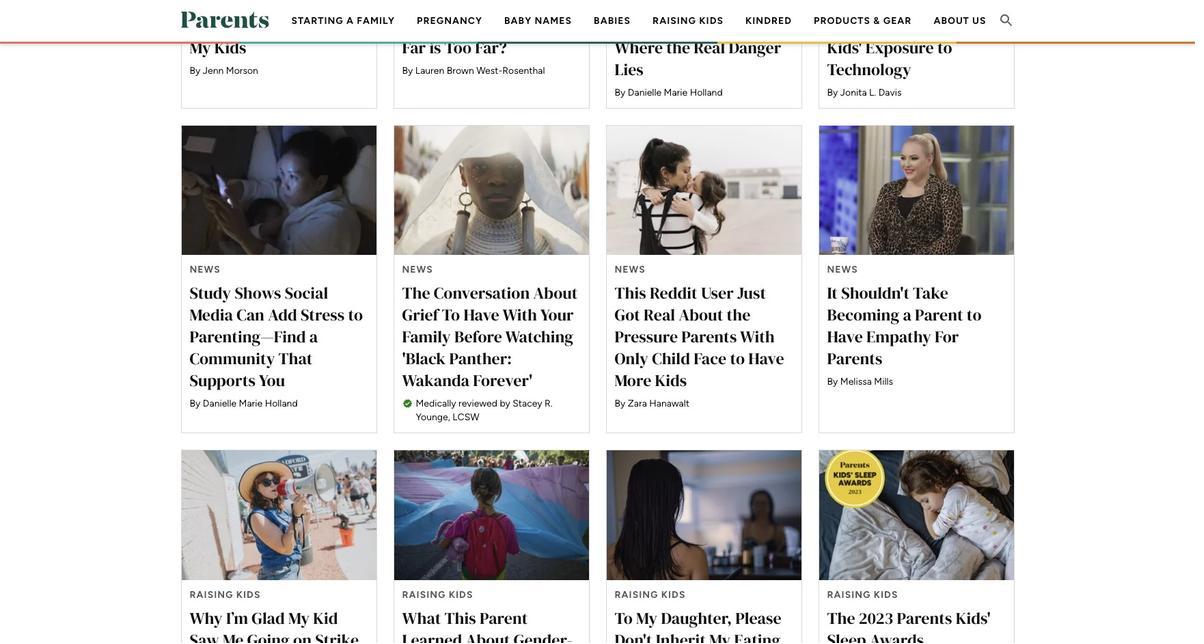 Task type: locate. For each thing, give the bounding box(es) containing it.
0 horizontal spatial this
[[444, 607, 476, 630]]

family inside header navigation
[[357, 15, 395, 27]]

0 horizontal spatial me
[[223, 629, 244, 643]]

with inside this reddit user just got real about the pressure parents with only child face to have more kids
[[740, 326, 775, 348]]

saw
[[190, 629, 219, 643]]

the left 2023
[[827, 607, 855, 630]]

'culture'
[[477, 0, 538, 15]]

with inside "judy blume helped me navigate religion with my kids"
[[318, 14, 353, 37]]

have right face
[[748, 347, 784, 370]]

1 vertical spatial kids
[[214, 36, 246, 59]]

1 horizontal spatial shows
[[722, 14, 768, 37]]

this reddit user just got real about the pressure parents with only child face to have more kids link
[[606, 125, 802, 434]]

visit parents' homepage image
[[181, 12, 269, 28]]

shows inside mom's tiktok review of a drag brunch shows where the real danger lies
[[722, 14, 768, 37]]

1 horizontal spatial of
[[774, 0, 788, 15]]

my inside why i'm glad my kid saw me going on strike
[[288, 607, 310, 630]]

my right inherit
[[709, 629, 731, 643]]

judy blume helped me navigate religion with my kids link
[[181, 0, 377, 108]]

of
[[774, 0, 788, 15], [479, 14, 494, 37]]

have up panther:
[[464, 304, 499, 326]]

navigate
[[190, 14, 252, 37]]

take
[[913, 282, 948, 304]]

what this parent learned about gender link
[[393, 450, 589, 643]]

a inside study shows social media can add stress to parenting—find a community that supports you
[[309, 326, 318, 348]]

products & gear link
[[814, 15, 912, 27]]

real inside mom's tiktok review of a drag brunch shows where the real danger lies
[[694, 36, 725, 59]]

1 horizontal spatial parent
[[915, 304, 963, 326]]

me right 'saw' at left
[[223, 629, 244, 643]]

to right face
[[730, 347, 745, 370]]

kids down visit parents' homepage image
[[214, 36, 246, 59]]

awards
[[870, 629, 924, 643]]

real down raising kids link
[[694, 36, 725, 59]]

1 vertical spatial to
[[442, 304, 460, 326]]

0 horizontal spatial have
[[464, 304, 499, 326]]

lies
[[615, 58, 644, 80]]

parents
[[827, 14, 883, 37], [681, 326, 737, 348], [827, 347, 883, 370], [897, 607, 952, 630]]

1 vertical spatial real
[[644, 304, 675, 326]]

of up kindred
[[774, 0, 788, 15]]

2 horizontal spatial have
[[827, 326, 863, 348]]

helped
[[277, 0, 327, 15]]

to right &
[[886, 14, 904, 37]]

kids inside "judy blume helped me navigate religion with my kids"
[[214, 36, 246, 59]]

this reddit user just got real about the pressure parents with only child face to have more kids
[[615, 282, 784, 392]]

kids
[[699, 15, 724, 27], [214, 36, 246, 59], [655, 369, 687, 392]]

social
[[285, 282, 328, 304]]

becoming
[[827, 304, 899, 326]]

1 horizontal spatial have
[[748, 347, 784, 370]]

family up wakanda
[[402, 326, 451, 348]]

to my daughter, please don't inherit my eatin link
[[606, 450, 802, 643]]

have inside the conversation about grief to have with your family before watching 'black panther: wakanda forever'
[[464, 304, 499, 326]]

this right what
[[444, 607, 476, 630]]

products & gear
[[814, 15, 912, 27]]

the inside the conversation about grief to have with your family before watching 'black panther: wakanda forever'
[[402, 282, 430, 304]]

family right starting
[[357, 15, 395, 27]]

about
[[934, 15, 969, 27], [533, 282, 578, 304], [679, 304, 723, 326], [466, 629, 510, 643]]

1 horizontal spatial me
[[331, 0, 352, 15]]

&
[[873, 15, 880, 27]]

0 vertical spatial shows
[[722, 14, 768, 37]]

me up starting a family link
[[331, 0, 352, 15]]

the inside the 2023 parents kids' sleep awards
[[827, 607, 855, 630]]

family inside the conversation about grief to have with your family before watching 'black panther: wakanda forever'
[[402, 326, 451, 348]]

have down it
[[827, 326, 863, 348]]

wakanda
[[402, 369, 469, 392]]

don't
[[615, 629, 652, 643]]

real right got
[[644, 304, 675, 326]]

0 horizontal spatial shows
[[235, 282, 281, 304]]

for
[[935, 326, 959, 348]]

1 vertical spatial this
[[444, 607, 476, 630]]

of left baby
[[479, 14, 494, 37]]

1 horizontal spatial family
[[402, 326, 451, 348]]

with left your
[[502, 304, 537, 326]]

the inside mom's tiktok review of a drag brunch shows where the real danger lies
[[666, 36, 690, 59]]

babies link
[[594, 15, 631, 27]]

0 horizontal spatial the
[[402, 14, 426, 37]]

0 horizontal spatial parent
[[480, 607, 528, 630]]

about inside the conversation about grief to have with your family before watching 'black panther: wakanda forever'
[[533, 282, 578, 304]]

2 vertical spatial kids
[[655, 369, 687, 392]]

to right for
[[967, 304, 982, 326]]

1 vertical spatial parent
[[480, 607, 528, 630]]

too
[[445, 36, 472, 59]]

about right the learned
[[466, 629, 510, 643]]

1 horizontal spatial with
[[502, 304, 537, 326]]

a right add at the left of page
[[309, 326, 318, 348]]

search image
[[998, 12, 1014, 28]]

blume
[[227, 0, 273, 15]]

why i'm glad my kid saw me going on strike link
[[181, 450, 377, 643]]

1 horizontal spatial this
[[615, 282, 646, 304]]

0 vertical spatial family
[[357, 15, 395, 27]]

2 horizontal spatial to
[[886, 14, 904, 37]]

'black
[[402, 347, 446, 370]]

asian mother scrolling phone while feeding infant image
[[181, 125, 376, 255]]

of inside mom's tiktok review of a drag brunch shows where the real danger lies
[[774, 0, 788, 15]]

review
[[717, 0, 770, 15]]

with
[[318, 14, 353, 37], [502, 304, 537, 326], [740, 326, 775, 348]]

this
[[615, 282, 646, 304], [444, 607, 476, 630]]

1 horizontal spatial kids
[[655, 369, 687, 392]]

the left conversation
[[402, 282, 430, 304]]

david:
[[497, 14, 544, 37]]

gear
[[883, 15, 912, 27]]

what
[[402, 607, 441, 630]]

the
[[402, 282, 430, 304], [827, 607, 855, 630]]

have inside this reddit user just got real about the pressure parents with only child face to have more kids
[[748, 347, 784, 370]]

to right grief
[[442, 304, 460, 326]]

0 vertical spatial real
[[694, 36, 725, 59]]

parent inside what this parent learned about gender
[[480, 607, 528, 630]]

1 vertical spatial family
[[402, 326, 451, 348]]

this inside what this parent learned about gender
[[444, 607, 476, 630]]

2 horizontal spatial the
[[727, 304, 751, 326]]

about up watching
[[533, 282, 578, 304]]

names
[[535, 15, 572, 27]]

0 vertical spatial me
[[331, 0, 352, 15]]

a girl holding the transgender pride flag image
[[394, 451, 589, 580]]

the conversation about grief to have with your family before watching 'black panther: wakanda forever'
[[402, 282, 578, 392]]

parenting—find
[[190, 326, 306, 348]]

0 horizontal spatial of
[[479, 14, 494, 37]]

raising kids
[[653, 15, 724, 27]]

0 vertical spatial kids'
[[827, 36, 862, 59]]

to inside it shouldn't take becoming a parent to have empathy for parents
[[967, 304, 982, 326]]

0 vertical spatial parent
[[915, 304, 963, 326]]

shows inside study shows social media can add stress to parenting—find a community that supports you
[[235, 282, 281, 304]]

shows
[[722, 14, 768, 37], [235, 282, 281, 304]]

a right starting
[[346, 15, 354, 27]]

real
[[694, 36, 725, 59], [644, 304, 675, 326]]

that
[[278, 347, 313, 370]]

how
[[547, 14, 580, 37]]

0 horizontal spatial kids'
[[827, 36, 862, 59]]

daughter,
[[661, 607, 732, 630]]

kids right more
[[655, 369, 687, 392]]

tiktok
[[663, 0, 714, 15]]

about us link
[[934, 15, 986, 27]]

to right stress
[[348, 304, 363, 326]]

brunch
[[665, 14, 718, 37]]

0 horizontal spatial real
[[644, 304, 675, 326]]

is
[[429, 36, 441, 59]]

with down just
[[740, 326, 775, 348]]

kids down tiktok
[[699, 15, 724, 27]]

a left the take
[[903, 304, 911, 326]]

kids' inside 'm3gan' challenges parents to consider kids' exposure to technology
[[827, 36, 862, 59]]

with inside the conversation about grief to have with your family before watching 'black panther: wakanda forever'
[[502, 304, 537, 326]]

0 horizontal spatial the
[[402, 282, 430, 304]]

0 horizontal spatial to
[[442, 304, 460, 326]]

study shows social media can add stress to parenting—find a community that supports you
[[190, 282, 363, 392]]

kids'
[[827, 36, 862, 59], [956, 607, 991, 630]]

0 vertical spatial the
[[402, 282, 430, 304]]

pressure
[[615, 326, 678, 348]]

the for the conversation about grief to have with your family before watching 'black panther: wakanda forever'
[[402, 282, 430, 304]]

have
[[464, 304, 499, 326], [827, 326, 863, 348], [748, 347, 784, 370]]

the for the 2023 parents kids' sleep awards
[[827, 607, 855, 630]]

0 horizontal spatial with
[[318, 14, 353, 37]]

to left inherit
[[615, 607, 633, 630]]

about down challenges
[[934, 15, 969, 27]]

shouldn't
[[841, 282, 910, 304]]

face
[[694, 347, 726, 370]]

2 horizontal spatial with
[[740, 326, 775, 348]]

1 vertical spatial kids'
[[956, 607, 991, 630]]

1 vertical spatial me
[[223, 629, 244, 643]]

i'm
[[226, 607, 248, 630]]

conversation
[[434, 282, 530, 304]]

challenges
[[891, 0, 970, 15]]

canceling
[[402, 0, 473, 15]]

0 horizontal spatial family
[[357, 15, 395, 27]]

0 horizontal spatial kids
[[214, 36, 246, 59]]

with right religion
[[318, 14, 353, 37]]

0 vertical spatial to
[[886, 14, 904, 37]]

babies
[[594, 15, 631, 27]]

woman looking at herself in mirror image
[[606, 451, 801, 580]]

1 vertical spatial shows
[[235, 282, 281, 304]]

the inside canceling 'culture' and the statue of david: how far is too far?
[[402, 14, 426, 37]]

to inside study shows social media can add stress to parenting—find a community that supports you
[[348, 304, 363, 326]]

1 horizontal spatial the
[[666, 36, 690, 59]]

my down visit parents' homepage image
[[190, 36, 211, 59]]

a left drag
[[615, 14, 623, 37]]

grief
[[402, 304, 439, 326]]

my inside "judy blume helped me navigate religion with my kids"
[[190, 36, 211, 59]]

danger
[[729, 36, 781, 59]]

1 horizontal spatial to
[[615, 607, 633, 630]]

2 horizontal spatial kids
[[699, 15, 724, 27]]

about up face
[[679, 304, 723, 326]]

1 horizontal spatial the
[[827, 607, 855, 630]]

this left reddit
[[615, 282, 646, 304]]

1 horizontal spatial real
[[694, 36, 725, 59]]

2 vertical spatial to
[[615, 607, 633, 630]]

my left kid
[[288, 607, 310, 630]]

1 vertical spatial the
[[827, 607, 855, 630]]

header navigation
[[281, 0, 997, 85]]

kids inside this reddit user just got real about the pressure parents with only child face to have more kids
[[655, 369, 687, 392]]

to down about us
[[937, 36, 952, 59]]

0 vertical spatial kids
[[699, 15, 724, 27]]

got
[[615, 304, 640, 326]]

0 vertical spatial this
[[615, 282, 646, 304]]

parent
[[915, 304, 963, 326], [480, 607, 528, 630]]

1 horizontal spatial kids'
[[956, 607, 991, 630]]

add
[[268, 304, 297, 326]]



Task type: describe. For each thing, give the bounding box(es) containing it.
stress
[[301, 304, 345, 326]]

your
[[540, 304, 574, 326]]

a inside it shouldn't take becoming a parent to have empathy for parents
[[903, 304, 911, 326]]

community
[[190, 347, 275, 370]]

why
[[190, 607, 223, 630]]

2023
[[859, 607, 893, 630]]

baby names
[[504, 15, 572, 27]]

have inside it shouldn't take becoming a parent to have empathy for parents
[[827, 326, 863, 348]]

about inside this reddit user just got real about the pressure parents with only child face to have more kids
[[679, 304, 723, 326]]

and
[[541, 0, 569, 15]]

forever'
[[473, 369, 533, 392]]

a inside header navigation
[[346, 15, 354, 27]]

empathy
[[866, 326, 931, 348]]

starting a family link
[[291, 15, 395, 27]]

the 2023 parents kids' sleep awards link
[[818, 450, 1014, 643]]

kindred
[[745, 15, 792, 27]]

kids inside header navigation
[[699, 15, 724, 27]]

mom's tiktok review of a drag brunch shows where the real danger lies link
[[606, 0, 802, 108]]

parents inside 'm3gan' challenges parents to consider kids' exposure to technology
[[827, 14, 883, 37]]

parents inside it shouldn't take becoming a parent to have empathy for parents
[[827, 347, 883, 370]]

to inside to my daughter, please don't inherit my eatin
[[615, 607, 633, 630]]

parents inside this reddit user just got real about the pressure parents with only child face to have more kids
[[681, 326, 737, 348]]

about inside header navigation
[[934, 15, 969, 27]]

study shows social media can add stress to parenting—find a community that supports you link
[[181, 125, 377, 434]]

canceling 'culture' and the statue of david: how far is too far? link
[[393, 0, 589, 108]]

before
[[454, 326, 502, 348]]

mom's
[[615, 0, 660, 15]]

watching
[[505, 326, 573, 348]]

technology
[[827, 58, 911, 80]]

you
[[259, 369, 285, 392]]

products
[[814, 15, 871, 27]]

with for about
[[502, 304, 537, 326]]

it shouldn't take becoming a parent to have empathy for parents link
[[818, 125, 1014, 434]]

where
[[615, 36, 663, 59]]

little girl sleeping in bed with parents seal image
[[819, 451, 1014, 580]]

raising kids link
[[653, 15, 724, 27]]

to inside this reddit user just got real about the pressure parents with only child face to have more kids
[[730, 347, 745, 370]]

consider
[[908, 14, 972, 37]]

to inside 'm3gan' challenges parents to consider kids' exposure to technology
[[937, 36, 952, 59]]

why i'm glad my kid saw me going on strike
[[190, 607, 359, 643]]

exposure
[[866, 36, 934, 59]]

study
[[190, 282, 231, 304]]

the inside this reddit user just got real about the pressure parents with only child face to have more kids
[[727, 304, 751, 326]]

child
[[652, 347, 690, 370]]

on
[[293, 629, 312, 643]]

to inside the conversation about grief to have with your family before watching 'black panther: wakanda forever'
[[442, 304, 460, 326]]

judy
[[190, 0, 223, 15]]

going
[[247, 629, 290, 643]]

baby
[[504, 15, 532, 27]]

parent inside it shouldn't take becoming a parent to have empathy for parents
[[915, 304, 963, 326]]

'm3gan'
[[827, 0, 888, 15]]

what this parent learned about gender
[[402, 607, 572, 643]]

kids' inside the 2023 parents kids' sleep awards
[[956, 607, 991, 630]]

about us
[[934, 15, 986, 27]]

starting a family
[[291, 15, 395, 27]]

sleep
[[827, 629, 866, 643]]

writer joelle garfinkel as a strike captain during the wga strike image
[[181, 451, 376, 580]]

can
[[237, 304, 264, 326]]

this inside this reddit user just got real about the pressure parents with only child face to have more kids
[[615, 282, 646, 304]]

baby names link
[[504, 15, 572, 27]]

just
[[737, 282, 766, 304]]

real inside this reddit user just got real about the pressure parents with only child face to have more kids
[[644, 304, 675, 326]]

pregnancy
[[417, 15, 482, 27]]

the conversation about grief to have with your family before watching 'black panther: wakanda forever' link
[[393, 125, 589, 434]]

supports
[[190, 369, 256, 392]]

close up of black panther's shuri image
[[394, 125, 589, 255]]

statue
[[429, 14, 476, 37]]

of inside canceling 'culture' and the statue of david: how far is too far?
[[479, 14, 494, 37]]

us
[[972, 15, 986, 27]]

me inside "judy blume helped me navigate religion with my kids"
[[331, 0, 352, 15]]

an image of meghan mccain. image
[[819, 125, 1014, 255]]

far?
[[475, 36, 507, 59]]

please
[[735, 607, 781, 630]]

canceling 'culture' and the statue of david: how far is too far?
[[402, 0, 580, 59]]

with for helped
[[318, 14, 353, 37]]

only
[[615, 347, 648, 370]]

raising
[[653, 15, 696, 27]]

drag
[[627, 14, 661, 37]]

learned
[[402, 629, 462, 643]]

more
[[615, 369, 651, 392]]

to inside 'm3gan' challenges parents to consider kids' exposure to technology
[[886, 14, 904, 37]]

about inside what this parent learned about gender
[[466, 629, 510, 643]]

user
[[701, 282, 734, 304]]

me inside why i'm glad my kid saw me going on strike
[[223, 629, 244, 643]]

it
[[827, 282, 838, 304]]

strike
[[315, 629, 359, 643]]

'm3gan' challenges parents to consider kids' exposure to technology link
[[818, 0, 1014, 108]]

my left daughter,
[[636, 607, 657, 630]]

a inside mom's tiktok review of a drag brunch shows where the real danger lies
[[615, 14, 623, 37]]

kid
[[313, 607, 338, 630]]

media
[[190, 304, 233, 326]]

parents inside the 2023 parents kids' sleep awards
[[897, 607, 952, 630]]

an image of a mom hugging her daughter. image
[[606, 125, 801, 255]]

mom's tiktok review of a drag brunch shows where the real danger lies
[[615, 0, 788, 80]]

kindred link
[[745, 15, 792, 27]]

panther:
[[449, 347, 512, 370]]

starting
[[291, 15, 343, 27]]

to my daughter, please don't inherit my eatin
[[615, 607, 781, 643]]



Task type: vqa. For each thing, say whether or not it's contained in the screenshot.
Kindred link
yes



